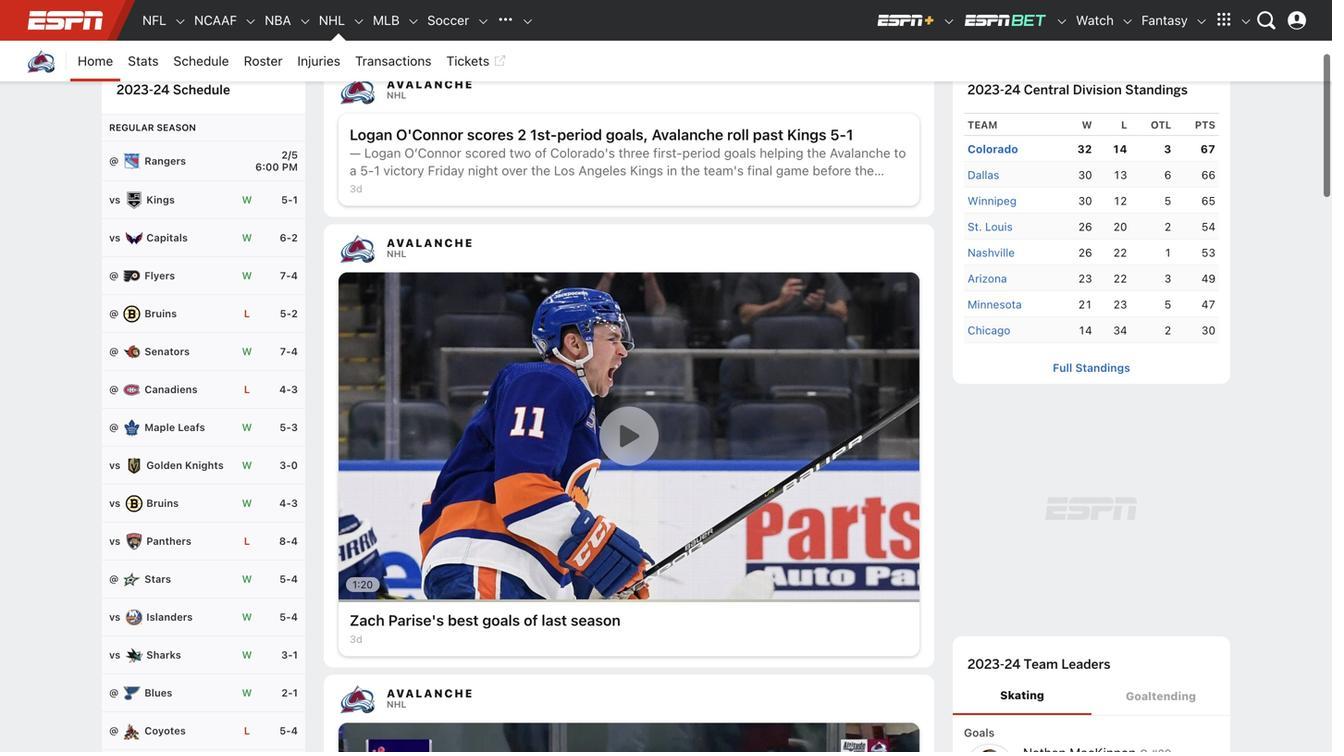 Task type: describe. For each thing, give the bounding box(es) containing it.
l for 8-4
[[244, 535, 250, 547]]

w for blues
[[242, 687, 252, 699]]

avalanche down parise's
[[387, 687, 474, 700]]

4-3 for w
[[279, 497, 298, 510]]

1 horizontal spatial 23
[[1114, 298, 1128, 311]]

3-1
[[281, 649, 298, 661]]

panthers
[[146, 535, 192, 547]]

2 vertical spatial 30
[[1202, 324, 1216, 337]]

external link image
[[493, 50, 506, 72]]

w for capitals
[[242, 232, 252, 244]]

5- for coyotes
[[280, 725, 291, 737]]

5- for stars
[[280, 573, 291, 585]]

avalanche down friday
[[387, 237, 474, 250]]

mlb image
[[407, 15, 420, 28]]

stats
[[128, 53, 159, 68]]

arizona link
[[968, 270, 1008, 287]]

rangers
[[145, 155, 186, 167]]

3 for bruins
[[291, 497, 298, 510]]

capitals
[[146, 232, 188, 244]]

0 vertical spatial schedule
[[174, 53, 229, 68]]

nfl
[[143, 12, 167, 28]]

vs for islanders
[[109, 611, 121, 623]]

regular
[[109, 122, 154, 133]]

logan o'connor scores 2 1st-period goals, avalanche roll past kings 5-1 — logan o'connor scored two of colorado's three first-period goals helping the avalanche to a 5-1 victory friday night over the los angeles kings in the team's final game before the… 3d
[[350, 126, 907, 195]]

winnipeg
[[968, 194, 1017, 207]]

3-0
[[280, 460, 298, 472]]

30 for 12
[[1079, 194, 1093, 207]]

3 left 49
[[1165, 272, 1172, 285]]

5-2
[[280, 308, 298, 320]]

pts
[[1196, 119, 1216, 131]]

5-4 for stars
[[280, 573, 298, 585]]

26 for 22
[[1079, 246, 1093, 259]]

season
[[157, 122, 196, 133]]

maple
[[145, 422, 175, 434]]

colorado link
[[968, 140, 1019, 158]]

1 left '53'
[[1165, 246, 1172, 259]]

o'connor
[[405, 145, 462, 161]]

26 for 20
[[1079, 220, 1093, 233]]

4 for stars
[[291, 573, 298, 585]]

nba image
[[299, 15, 312, 28]]

8-
[[279, 535, 291, 547]]

3d inside zach parise's best goals of last season 3d
[[350, 633, 363, 645]]

2-1
[[282, 687, 298, 699]]

flyers
[[145, 270, 175, 282]]

0 horizontal spatial the
[[531, 163, 551, 178]]

4-3 for l
[[279, 384, 298, 396]]

goaltending
[[1126, 690, 1197, 703]]

the…
[[855, 163, 885, 178]]

division
[[1073, 81, 1123, 98]]

@ for flyers
[[109, 270, 119, 282]]

2 down 6-2 at the top left
[[292, 308, 298, 320]]

victory
[[384, 163, 425, 178]]

vs for golden knights
[[109, 460, 121, 472]]

1 up before
[[847, 126, 854, 143]]

injuries link
[[290, 41, 348, 81]]

minnesota link
[[968, 296, 1022, 313]]

1 down "pm"
[[293, 194, 298, 206]]

8-4
[[279, 535, 298, 547]]

w for golden knights
[[242, 460, 252, 472]]

@ for coyotes
[[109, 725, 119, 737]]

vs for capitals
[[109, 232, 121, 244]]

nhl down parise's
[[387, 699, 407, 710]]

5 for 47
[[1165, 298, 1172, 311]]

goals
[[964, 727, 995, 740]]

helping
[[760, 145, 804, 161]]

coyotes
[[145, 725, 186, 737]]

watch image
[[1122, 15, 1135, 28]]

5-3
[[280, 422, 298, 434]]

transactions link
[[348, 41, 439, 81]]

2 right 34
[[1165, 324, 1172, 337]]

vs for kings
[[109, 194, 121, 206]]

before
[[813, 163, 852, 178]]

1 right a
[[374, 163, 380, 178]]

vs for panthers
[[109, 535, 121, 547]]

nhl down "transactions" link
[[387, 90, 407, 100]]

4- for w
[[279, 497, 291, 510]]

@ for rangers
[[109, 155, 119, 167]]

skating button
[[953, 679, 1092, 713]]

nashville
[[968, 246, 1015, 259]]

home link
[[70, 41, 121, 81]]

o'connor
[[396, 126, 464, 143]]

avalanche up the…
[[830, 145, 891, 161]]

22 for 26
[[1114, 246, 1128, 259]]

zach parise's best goals of last season element
[[339, 273, 920, 657]]

colorado's
[[551, 145, 615, 161]]

l for 5-4
[[244, 725, 250, 737]]

a
[[350, 163, 357, 178]]

1 vertical spatial period
[[683, 145, 721, 161]]

vs for sharks
[[109, 649, 121, 661]]

roster
[[244, 53, 283, 68]]

24 for schedule
[[153, 81, 170, 98]]

6
[[1165, 168, 1172, 181]]

dallas
[[968, 168, 1000, 181]]

central
[[1024, 81, 1070, 98]]

0 vertical spatial kings
[[788, 126, 827, 143]]

best
[[448, 612, 479, 629]]

3 down otl
[[1165, 143, 1172, 155]]

soccer link
[[420, 0, 477, 41]]

2-
[[282, 687, 293, 699]]

47
[[1202, 298, 1216, 311]]

three
[[619, 145, 650, 161]]

66
[[1202, 168, 1216, 181]]

6:00
[[255, 161, 279, 173]]

full standings link
[[1053, 361, 1131, 375]]

espn plus image
[[943, 15, 956, 28]]

profile management image
[[1288, 11, 1307, 30]]

over
[[502, 163, 528, 178]]

friday
[[428, 163, 465, 178]]

nfl link
[[135, 0, 174, 41]]

team's
[[704, 163, 744, 178]]

5- for bruins
[[280, 308, 292, 320]]

goals inside zach parise's best goals of last season 3d
[[483, 612, 520, 629]]

otl
[[1151, 119, 1172, 131]]

ncaaf image
[[245, 15, 257, 28]]

5- right a
[[360, 163, 374, 178]]

49
[[1202, 272, 1216, 285]]

st. louis
[[968, 220, 1013, 233]]

7-4 for senators
[[280, 346, 298, 358]]

watch
[[1077, 12, 1114, 28]]

tab list containing skating
[[953, 678, 1231, 716]]

game
[[776, 163, 810, 178]]

34
[[1114, 324, 1128, 337]]

4- for l
[[279, 384, 291, 396]]

54
[[1202, 220, 1216, 233]]

more sports image
[[521, 15, 534, 28]]

scores
[[467, 126, 514, 143]]

espn more sports home page image
[[492, 6, 519, 34]]

to
[[895, 145, 907, 161]]

w for stars
[[242, 573, 252, 585]]

tickets
[[447, 53, 490, 68]]

stars
[[145, 573, 171, 585]]

tickets link
[[439, 41, 514, 81]]

home
[[78, 53, 113, 68]]

of inside zach parise's best goals of last season 3d
[[524, 612, 538, 629]]

stats link
[[121, 41, 166, 81]]

1 down 3-1
[[293, 687, 298, 699]]

13
[[1114, 168, 1128, 181]]

2023- for 2023-24 schedule
[[117, 81, 153, 98]]

st. louis link
[[968, 218, 1013, 236]]

@ for stars
[[109, 573, 119, 585]]

3 avalanche nhl from the top
[[387, 687, 474, 710]]

minnesota
[[968, 298, 1022, 311]]

golden knights
[[146, 460, 224, 472]]

20
[[1114, 220, 1128, 233]]

1st-
[[530, 126, 557, 143]]

two
[[510, 145, 531, 161]]

zach
[[350, 612, 385, 629]]

nhl inside nhl link
[[319, 12, 345, 28]]

@ for maple leafs
[[109, 422, 119, 434]]



Task type: locate. For each thing, give the bounding box(es) containing it.
2 @ from the top
[[109, 270, 119, 282]]

0 horizontal spatial goals
[[483, 612, 520, 629]]

0 vertical spatial 7-
[[280, 270, 291, 282]]

1 7-4 from the top
[[280, 270, 298, 282]]

7 vs from the top
[[109, 649, 121, 661]]

4 @ from the top
[[109, 346, 119, 358]]

1 vertical spatial 4-3
[[279, 497, 298, 510]]

avalanche nhl
[[387, 78, 474, 100], [387, 237, 474, 259], [387, 687, 474, 710]]

1 vertical spatial avalanche nhl
[[387, 237, 474, 259]]

nhl image
[[353, 15, 366, 28]]

the left the los
[[531, 163, 551, 178]]

transactions
[[355, 53, 432, 68]]

l
[[1122, 119, 1128, 131], [244, 308, 250, 320], [244, 384, 250, 396], [244, 535, 250, 547], [244, 725, 250, 737]]

0 vertical spatial 14
[[1113, 143, 1128, 155]]

1 vertical spatial 30
[[1079, 194, 1093, 207]]

5- up 3-1
[[280, 611, 291, 623]]

6-
[[280, 232, 292, 244]]

2/5
[[282, 149, 298, 161]]

l left otl
[[1122, 119, 1128, 131]]

5 left 47
[[1165, 298, 1172, 311]]

5- down "pm"
[[281, 194, 293, 206]]

past
[[753, 126, 784, 143]]

full
[[1053, 361, 1073, 374]]

5-4 down 2-1
[[280, 725, 298, 737]]

of inside 'logan o'connor scores 2 1st-period goals, avalanche roll past kings 5-1 — logan o'connor scored two of colorado's three first-period goals helping the avalanche to a 5-1 victory friday night over the los angeles kings in the team's final game before the… 3d'
[[535, 145, 547, 161]]

0 vertical spatial team
[[968, 119, 998, 131]]

0 vertical spatial standings
[[1126, 81, 1188, 98]]

0 vertical spatial bruins
[[145, 308, 177, 320]]

goals,
[[606, 126, 648, 143]]

4 for coyotes
[[291, 725, 298, 737]]

26 up 21
[[1079, 246, 1093, 259]]

season
[[571, 612, 621, 629]]

espn bet image left watch
[[1056, 15, 1069, 28]]

mlb link
[[366, 0, 407, 41]]

4 for senators
[[291, 346, 298, 358]]

tab list
[[953, 678, 1231, 716]]

1 4-3 from the top
[[279, 384, 298, 396]]

3 up 5-3
[[291, 384, 298, 396]]

0 vertical spatial period
[[557, 126, 602, 143]]

2 horizontal spatial the
[[807, 145, 827, 161]]

avalanche
[[387, 78, 474, 91], [652, 126, 724, 143], [830, 145, 891, 161], [387, 237, 474, 250], [387, 687, 474, 700]]

nfl image
[[174, 15, 187, 28]]

5- for islanders
[[280, 611, 291, 623]]

30 down 47
[[1202, 324, 1216, 337]]

0 vertical spatial 7-4
[[280, 270, 298, 282]]

3d down zach
[[350, 633, 363, 645]]

mlb
[[373, 12, 400, 28]]

4 up 5-2
[[291, 270, 298, 282]]

0 vertical spatial 5-4
[[280, 573, 298, 585]]

2 inside 'logan o'connor scores 2 1st-period goals, avalanche roll past kings 5-1 — logan o'connor scored two of colorado's three first-period goals helping the avalanche to a 5-1 victory friday night over the los angeles kings in the team's final game before the… 3d'
[[518, 126, 527, 143]]

2023- up colorado link
[[968, 81, 1005, 98]]

first-
[[654, 145, 683, 161]]

23 up 21
[[1079, 272, 1093, 285]]

6-2
[[280, 232, 298, 244]]

8 @ from the top
[[109, 687, 119, 699]]

w for bruins
[[242, 497, 252, 510]]

4 for flyers
[[291, 270, 298, 282]]

3d inside 'logan o'connor scores 2 1st-period goals, avalanche roll past kings 5-1 — logan o'connor scored two of colorado's three first-period goals helping the avalanche to a 5-1 victory friday night over the los angeles kings in the team's final game before the… 3d'
[[350, 183, 363, 195]]

final
[[748, 163, 773, 178]]

roster link
[[237, 41, 290, 81]]

2 avalanche nhl from the top
[[387, 237, 474, 259]]

2 vertical spatial avalanche nhl
[[387, 687, 474, 710]]

2 5-4 from the top
[[280, 611, 298, 623]]

l left 5-2
[[244, 308, 250, 320]]

4-3
[[279, 384, 298, 396], [279, 497, 298, 510]]

l right the coyotes
[[244, 725, 250, 737]]

2023- for 2023-24 central division standings
[[968, 81, 1005, 98]]

30 down 32
[[1079, 168, 1093, 181]]

7- for senators
[[280, 346, 291, 358]]

in
[[667, 163, 678, 178]]

23 up 34
[[1114, 298, 1128, 311]]

7- for flyers
[[280, 270, 291, 282]]

kings up helping
[[788, 126, 827, 143]]

24
[[153, 81, 170, 98], [1005, 81, 1021, 98], [1005, 656, 1021, 673]]

4-3 up 5-3
[[279, 384, 298, 396]]

2023- for 2023-24 team leaders
[[968, 656, 1005, 673]]

of down '1st-'
[[535, 145, 547, 161]]

1 vertical spatial 3d
[[350, 633, 363, 645]]

0 horizontal spatial espn bet image
[[964, 13, 1049, 28]]

3 @ from the top
[[109, 308, 119, 320]]

7-
[[280, 270, 291, 282], [280, 346, 291, 358]]

3 5-4 from the top
[[280, 725, 298, 737]]

schedule up season
[[173, 81, 230, 98]]

0 horizontal spatial kings
[[146, 194, 175, 206]]

kings down three
[[630, 163, 664, 178]]

w
[[1082, 119, 1093, 131], [242, 194, 252, 206], [242, 232, 252, 244], [242, 270, 252, 282], [242, 346, 252, 358], [242, 422, 252, 434], [242, 460, 252, 472], [242, 497, 252, 510], [242, 573, 252, 585], [242, 611, 252, 623], [242, 649, 252, 661], [242, 687, 252, 699]]

fantasy image
[[1196, 15, 1209, 28]]

1 26 from the top
[[1079, 220, 1093, 233]]

4 for panthers
[[291, 535, 298, 547]]

0 horizontal spatial period
[[557, 126, 602, 143]]

3-
[[280, 460, 291, 472], [281, 649, 293, 661]]

4-
[[279, 384, 291, 396], [279, 497, 291, 510]]

2 26 from the top
[[1079, 246, 1093, 259]]

5 @ from the top
[[109, 384, 119, 396]]

4 down 2-1
[[291, 725, 298, 737]]

0 vertical spatial 3d
[[350, 183, 363, 195]]

1 5-4 from the top
[[280, 573, 298, 585]]

logan right '—'
[[365, 145, 401, 161]]

5
[[1165, 194, 1172, 207], [1165, 298, 1172, 311]]

14
[[1113, 143, 1128, 155], [1079, 324, 1093, 337]]

1 vs from the top
[[109, 194, 121, 206]]

5- for kings
[[281, 194, 293, 206]]

2 horizontal spatial kings
[[788, 126, 827, 143]]

5- up 3-0
[[280, 422, 291, 434]]

1 vertical spatial goals
[[483, 612, 520, 629]]

winnipeg link
[[968, 192, 1017, 210]]

1
[[847, 126, 854, 143], [374, 163, 380, 178], [293, 194, 298, 206], [1165, 246, 1172, 259], [293, 649, 298, 661], [293, 687, 298, 699]]

1 vertical spatial 23
[[1114, 298, 1128, 311]]

4- up 5-3
[[279, 384, 291, 396]]

nhl down victory at the top of the page
[[387, 249, 407, 259]]

1 vertical spatial 7-
[[280, 346, 291, 358]]

1 horizontal spatial more espn image
[[1240, 15, 1253, 28]]

@ for blues
[[109, 687, 119, 699]]

avalanche down transactions
[[387, 78, 474, 91]]

0 vertical spatial 26
[[1079, 220, 1093, 233]]

night
[[468, 163, 498, 178]]

2 vertical spatial 5-4
[[280, 725, 298, 737]]

1 vertical spatial 5-4
[[280, 611, 298, 623]]

@ for canadiens
[[109, 384, 119, 396]]

the up before
[[807, 145, 827, 161]]

0 vertical spatial of
[[535, 145, 547, 161]]

avalanche nhl down parise's
[[387, 687, 474, 710]]

0 vertical spatial 23
[[1079, 272, 1093, 285]]

0 vertical spatial 3-
[[280, 460, 291, 472]]

skating
[[1001, 689, 1045, 702]]

4- up "8-"
[[279, 497, 291, 510]]

@ for bruins
[[109, 308, 119, 320]]

5-4
[[280, 573, 298, 585], [280, 611, 298, 623], [280, 725, 298, 737]]

goaltending button
[[1092, 680, 1231, 714]]

islanders
[[146, 611, 193, 623]]

l for 4-3
[[244, 384, 250, 396]]

period up colorado's
[[557, 126, 602, 143]]

0 horizontal spatial more espn image
[[1211, 6, 1238, 34]]

1 vertical spatial standings
[[1076, 361, 1131, 374]]

1 horizontal spatial the
[[681, 163, 700, 178]]

w for kings
[[242, 194, 252, 206]]

the right in
[[681, 163, 700, 178]]

regular season
[[109, 122, 196, 133]]

2 7- from the top
[[280, 346, 291, 358]]

6 4 from the top
[[291, 725, 298, 737]]

global navigation element
[[19, 0, 1314, 41]]

sharks
[[146, 649, 181, 661]]

schedule up 2023-24 schedule
[[174, 53, 229, 68]]

avalanche nhl down friday
[[387, 237, 474, 259]]

nashville link
[[968, 244, 1015, 261]]

4 down 5-2
[[291, 346, 298, 358]]

1 vertical spatial 5
[[1165, 298, 1172, 311]]

2 3d from the top
[[350, 633, 363, 645]]

5-4 up 3-1
[[280, 611, 298, 623]]

watch link
[[1069, 0, 1122, 41]]

l for 5-2
[[244, 308, 250, 320]]

3 for maple leafs
[[291, 422, 298, 434]]

arizona
[[968, 272, 1008, 285]]

26 left 20
[[1079, 220, 1093, 233]]

1 22 from the top
[[1114, 246, 1128, 259]]

2 left the 54
[[1165, 220, 1172, 233]]

1 vertical spatial of
[[524, 612, 538, 629]]

@ for senators
[[109, 346, 119, 358]]

soccer image
[[477, 15, 490, 28]]

1 vertical spatial bruins
[[146, 497, 179, 510]]

3 up 0
[[291, 422, 298, 434]]

5- for maple leafs
[[280, 422, 291, 434]]

1 5 from the top
[[1165, 194, 1172, 207]]

67
[[1201, 143, 1216, 155]]

2023- up "skating"
[[968, 656, 1005, 673]]

7-4 for flyers
[[280, 270, 298, 282]]

los
[[554, 163, 575, 178]]

team
[[968, 119, 998, 131], [1024, 656, 1059, 673]]

0 horizontal spatial 23
[[1079, 272, 1093, 285]]

4 up 3-1
[[291, 611, 298, 623]]

vs for bruins
[[109, 497, 121, 510]]

2023- down "stats"
[[117, 81, 153, 98]]

w for islanders
[[242, 611, 252, 623]]

4 for islanders
[[291, 611, 298, 623]]

1 vertical spatial 4-
[[279, 497, 291, 510]]

leafs
[[178, 422, 205, 434]]

schedule
[[174, 53, 229, 68], [173, 81, 230, 98]]

5-4 for islanders
[[280, 611, 298, 623]]

bruins for @
[[145, 308, 177, 320]]

1 avalanche nhl from the top
[[387, 78, 474, 100]]

1 horizontal spatial period
[[683, 145, 721, 161]]

bruins for vs
[[146, 497, 179, 510]]

1 horizontal spatial espn bet image
[[1056, 15, 1069, 28]]

2023-
[[117, 81, 153, 98], [968, 81, 1005, 98], [968, 656, 1005, 673]]

14 up 13
[[1113, 143, 1128, 155]]

7- down 5-2
[[280, 346, 291, 358]]

1 vertical spatial team
[[1024, 656, 1059, 673]]

3- for 1
[[281, 649, 293, 661]]

1 horizontal spatial team
[[1024, 656, 1059, 673]]

0
[[291, 460, 298, 472]]

chicago
[[968, 324, 1011, 337]]

team up "skating"
[[1024, 656, 1059, 673]]

goals right best
[[483, 612, 520, 629]]

3 for canadiens
[[291, 384, 298, 396]]

24 for team
[[1005, 656, 1021, 673]]

5 4 from the top
[[291, 611, 298, 623]]

logan up '—'
[[350, 126, 393, 143]]

3- down 5-3
[[280, 460, 291, 472]]

nhl left 'nhl' image
[[319, 12, 345, 28]]

2/5 6:00 pm
[[255, 149, 298, 173]]

1 vertical spatial 22
[[1114, 272, 1128, 285]]

1 vertical spatial 14
[[1079, 324, 1093, 337]]

2 4- from the top
[[279, 497, 291, 510]]

5- up before
[[831, 126, 847, 143]]

golden
[[146, 460, 182, 472]]

1 @ from the top
[[109, 155, 119, 167]]

2 7-4 from the top
[[280, 346, 298, 358]]

1 up 2-1
[[293, 649, 298, 661]]

1 horizontal spatial 14
[[1113, 143, 1128, 155]]

1 4 from the top
[[291, 270, 298, 282]]

1 vertical spatial 26
[[1079, 246, 1093, 259]]

3 4 from the top
[[291, 535, 298, 547]]

2 22 from the top
[[1114, 272, 1128, 285]]

espn+ image
[[877, 13, 936, 28]]

0 vertical spatial goals
[[724, 145, 757, 161]]

bruins down golden
[[146, 497, 179, 510]]

1 vertical spatial 3-
[[281, 649, 293, 661]]

ncaaf link
[[187, 0, 245, 41]]

7-4 up 5-2
[[280, 270, 298, 282]]

0 vertical spatial 30
[[1079, 168, 1093, 181]]

7 @ from the top
[[109, 573, 119, 585]]

3 down 0
[[291, 497, 298, 510]]

3d down a
[[350, 183, 363, 195]]

5 for 65
[[1165, 194, 1172, 207]]

5 down 6
[[1165, 194, 1172, 207]]

23
[[1079, 272, 1093, 285], [1114, 298, 1128, 311]]

2 4-3 from the top
[[279, 497, 298, 510]]

2 vertical spatial kings
[[146, 194, 175, 206]]

5 vs from the top
[[109, 535, 121, 547]]

team up colorado link
[[968, 119, 998, 131]]

2 5 from the top
[[1165, 298, 1172, 311]]

3- for 0
[[280, 460, 291, 472]]

26
[[1079, 220, 1093, 233], [1079, 246, 1093, 259]]

w for flyers
[[242, 270, 252, 282]]

fantasy link
[[1135, 0, 1196, 41]]

1 vertical spatial 7-4
[[280, 346, 298, 358]]

7- down the 6-
[[280, 270, 291, 282]]

more espn image
[[1211, 6, 1238, 34], [1240, 15, 1253, 28]]

canadiens
[[145, 384, 198, 396]]

24 up "skating"
[[1005, 656, 1021, 673]]

kings up capitals
[[146, 194, 175, 206]]

5- down the 6-
[[280, 308, 292, 320]]

3- up '2-'
[[281, 649, 293, 661]]

nba
[[265, 12, 291, 28]]

4 vs from the top
[[109, 497, 121, 510]]

4 down 0
[[291, 535, 298, 547]]

standings
[[1126, 81, 1188, 98], [1076, 361, 1131, 374]]

3 vs from the top
[[109, 460, 121, 472]]

6 vs from the top
[[109, 611, 121, 623]]

4 down 8-4
[[291, 573, 298, 585]]

1 4- from the top
[[279, 384, 291, 396]]

standings up otl
[[1126, 81, 1188, 98]]

1:20
[[353, 579, 373, 591]]

parise's
[[388, 612, 444, 629]]

4 4 from the top
[[291, 573, 298, 585]]

w for maple leafs
[[242, 422, 252, 434]]

bruins down flyers on the top left
[[145, 308, 177, 320]]

1 7- from the top
[[280, 270, 291, 282]]

bruins
[[145, 308, 177, 320], [146, 497, 179, 510]]

1 3d from the top
[[350, 183, 363, 195]]

24 left central
[[1005, 81, 1021, 98]]

5-4 down 8-4
[[280, 573, 298, 585]]

6 @ from the top
[[109, 422, 119, 434]]

fantasy
[[1142, 12, 1188, 28]]

2 up 'two'
[[518, 126, 527, 143]]

senators
[[145, 346, 190, 358]]

30 for 13
[[1079, 168, 1093, 181]]

louis
[[986, 220, 1013, 233]]

2 4 from the top
[[291, 346, 298, 358]]

1 vertical spatial logan
[[365, 145, 401, 161]]

2 vs from the top
[[109, 232, 121, 244]]

0 vertical spatial avalanche nhl
[[387, 78, 474, 100]]

0 vertical spatial logan
[[350, 126, 393, 143]]

goals inside 'logan o'connor scores 2 1st-period goals, avalanche roll past kings 5-1 — logan o'connor scored two of colorado's three first-period goals helping the avalanche to a 5-1 victory friday night over the los angeles kings in the team's final game before the… 3d'
[[724, 145, 757, 161]]

0 vertical spatial 22
[[1114, 246, 1128, 259]]

5-4 for coyotes
[[280, 725, 298, 737]]

4-3 down 3-0
[[279, 497, 298, 510]]

knights
[[185, 460, 224, 472]]

espn bet image
[[964, 13, 1049, 28], [1056, 15, 1069, 28]]

1 vertical spatial schedule
[[173, 81, 230, 98]]

goals down roll
[[724, 145, 757, 161]]

24 for central
[[1005, 81, 1021, 98]]

0 vertical spatial 4-3
[[279, 384, 298, 396]]

of left last
[[524, 612, 538, 629]]

l left "8-"
[[244, 535, 250, 547]]

0 vertical spatial 5
[[1165, 194, 1172, 207]]

30
[[1079, 168, 1093, 181], [1079, 194, 1093, 207], [1202, 324, 1216, 337]]

l right canadiens
[[244, 384, 250, 396]]

0 vertical spatial 4-
[[279, 384, 291, 396]]

24 down "stats"
[[153, 81, 170, 98]]

0 horizontal spatial 14
[[1079, 324, 1093, 337]]

goals
[[724, 145, 757, 161], [483, 612, 520, 629]]

1 horizontal spatial goals
[[724, 145, 757, 161]]

5- down "8-"
[[280, 573, 291, 585]]

colorado
[[968, 143, 1019, 155]]

avalanche nhl up the o'connor at the left of the page
[[387, 78, 474, 100]]

53
[[1202, 246, 1216, 259]]

chicago link
[[968, 322, 1011, 339]]

avalanche up first-
[[652, 126, 724, 143]]

1 horizontal spatial kings
[[630, 163, 664, 178]]

last
[[542, 612, 567, 629]]

w for senators
[[242, 346, 252, 358]]

9 @ from the top
[[109, 725, 119, 737]]

0 horizontal spatial team
[[968, 119, 998, 131]]

period up team's
[[683, 145, 721, 161]]

7-4 down 5-2
[[280, 346, 298, 358]]

standings right full
[[1076, 361, 1131, 374]]

2 down 5-1
[[292, 232, 298, 244]]

blues
[[145, 687, 172, 699]]

22 for 23
[[1114, 272, 1128, 285]]

1 vertical spatial kings
[[630, 163, 664, 178]]

espn bet image right espn plus icon
[[964, 13, 1049, 28]]

w for sharks
[[242, 649, 252, 661]]



Task type: vqa. For each thing, say whether or not it's contained in the screenshot.
32
yes



